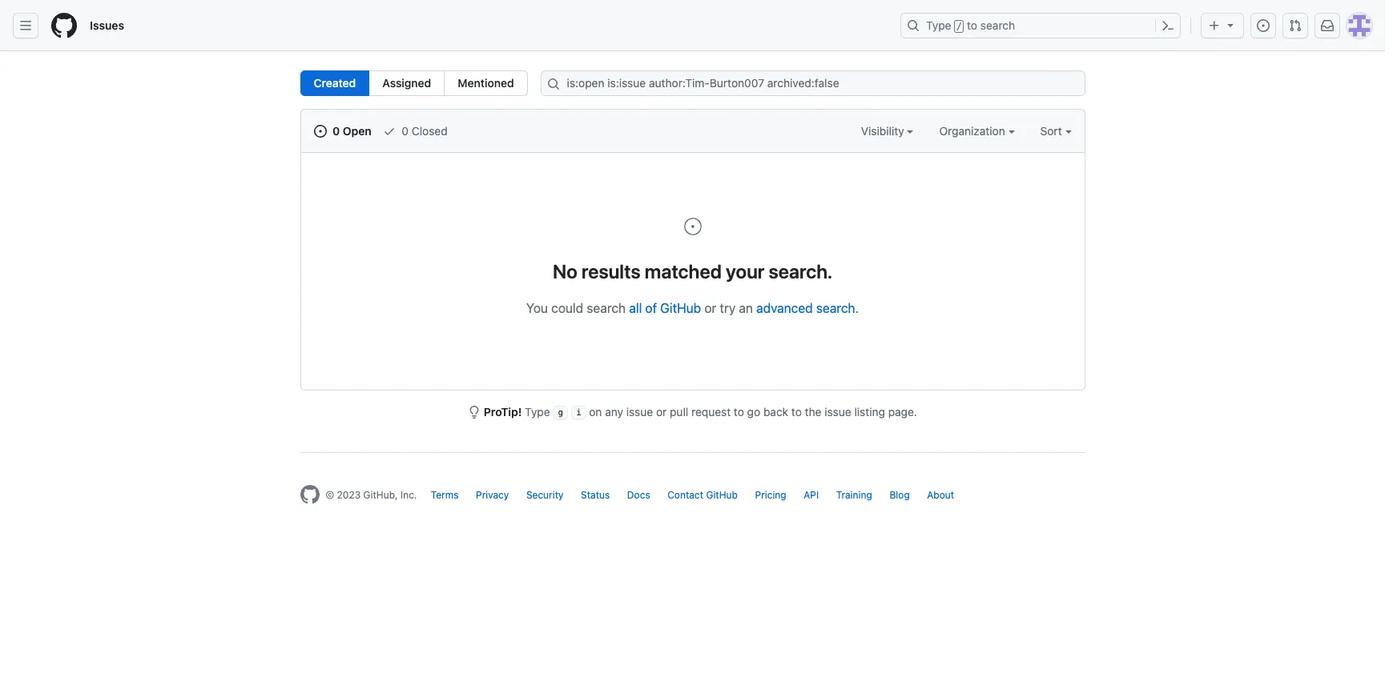Task type: vqa. For each thing, say whether or not it's contained in the screenshot.
Sort
yes



Task type: locate. For each thing, give the bounding box(es) containing it.
1 horizontal spatial homepage image
[[300, 486, 319, 505]]

0 horizontal spatial to
[[734, 405, 744, 419]]

1 horizontal spatial github
[[706, 490, 738, 502]]

blog
[[890, 490, 910, 502]]

protip!
[[484, 405, 522, 419]]

status
[[581, 490, 610, 502]]

0 horizontal spatial type
[[525, 405, 550, 419]]

0 vertical spatial type
[[926, 18, 952, 32]]

search left all
[[587, 301, 626, 316]]

to left the the
[[792, 405, 802, 419]]

protip! type g
[[484, 405, 563, 419]]

to
[[967, 18, 978, 32], [734, 405, 744, 419], [792, 405, 802, 419]]

1 0 from the left
[[333, 124, 340, 138]]

0 vertical spatial github
[[661, 301, 701, 316]]

issue opened image
[[1257, 19, 1270, 32], [683, 217, 702, 236]]

github right 'of'
[[661, 301, 701, 316]]

0 horizontal spatial or
[[656, 405, 667, 419]]

1 horizontal spatial issue
[[825, 405, 852, 419]]

1 horizontal spatial search
[[817, 301, 856, 316]]

0 closed
[[399, 124, 448, 138]]

open
[[343, 124, 372, 138]]

0 vertical spatial or
[[705, 301, 717, 316]]

to left go
[[734, 405, 744, 419]]

issue opened image left git pull request icon
[[1257, 19, 1270, 32]]

search right /
[[981, 18, 1015, 32]]

0 horizontal spatial search
[[587, 301, 626, 316]]

listing
[[855, 405, 885, 419]]

blog link
[[890, 490, 910, 502]]

1 horizontal spatial 0
[[402, 124, 409, 138]]

request
[[692, 405, 731, 419]]

organization button
[[940, 123, 1015, 139]]

type left /
[[926, 18, 952, 32]]

homepage image left 'issues'
[[51, 13, 77, 38]]

you
[[526, 301, 548, 316]]

security
[[526, 490, 564, 502]]

0 horizontal spatial 0
[[333, 124, 340, 138]]

1 horizontal spatial issue opened image
[[1257, 19, 1270, 32]]

1 vertical spatial type
[[525, 405, 550, 419]]

/
[[957, 21, 962, 32]]

mentioned
[[458, 76, 514, 90]]

api link
[[804, 490, 819, 502]]

i
[[576, 408, 581, 419]]

0 horizontal spatial issue
[[626, 405, 653, 419]]

assigned
[[382, 76, 431, 90]]

you could search all of github or try an advanced search .
[[526, 301, 859, 316]]

issues
[[90, 18, 124, 32]]

Search all issues text field
[[541, 71, 1085, 96]]

security link
[[526, 490, 564, 502]]

the
[[805, 405, 822, 419]]

to right /
[[967, 18, 978, 32]]

1 vertical spatial issue opened image
[[683, 217, 702, 236]]

homepage image
[[51, 13, 77, 38], [300, 486, 319, 505]]

docs
[[627, 490, 650, 502]]

issue opened image up no results matched your search. at top
[[683, 217, 702, 236]]

visibility
[[861, 124, 908, 138]]

search
[[981, 18, 1015, 32], [587, 301, 626, 316], [817, 301, 856, 316]]

0 open
[[330, 124, 372, 138]]

of
[[645, 301, 657, 316]]

1 vertical spatial or
[[656, 405, 667, 419]]

training
[[836, 490, 873, 502]]

command palette image
[[1162, 19, 1175, 32]]

0 for closed
[[402, 124, 409, 138]]

or left pull
[[656, 405, 667, 419]]

issue
[[626, 405, 653, 419], [825, 405, 852, 419]]

github
[[661, 301, 701, 316], [706, 490, 738, 502]]

search image
[[547, 78, 560, 91]]

1 horizontal spatial or
[[705, 301, 717, 316]]

.
[[856, 301, 859, 316]]

search.
[[769, 260, 833, 283]]

type
[[926, 18, 952, 32], [525, 405, 550, 419]]

contact github link
[[668, 490, 738, 502]]

or left try
[[705, 301, 717, 316]]

your
[[726, 260, 765, 283]]

0 right issue opened image
[[333, 124, 340, 138]]

type left the g
[[525, 405, 550, 419]]

api
[[804, 490, 819, 502]]

issue right "any"
[[626, 405, 653, 419]]

0 right check icon
[[402, 124, 409, 138]]

github right the contact
[[706, 490, 738, 502]]

inc.
[[401, 490, 417, 502]]

0 for open
[[333, 124, 340, 138]]

0 vertical spatial homepage image
[[51, 13, 77, 38]]

contact
[[668, 490, 704, 502]]

issue right the the
[[825, 405, 852, 419]]

0
[[333, 124, 340, 138], [402, 124, 409, 138]]

contact github
[[668, 490, 738, 502]]

homepage image left ©
[[300, 486, 319, 505]]

terms
[[431, 490, 459, 502]]

1 vertical spatial github
[[706, 490, 738, 502]]

created
[[314, 76, 356, 90]]

1 issue from the left
[[626, 405, 653, 419]]

2 horizontal spatial search
[[981, 18, 1015, 32]]

created link
[[300, 71, 370, 96]]

or
[[705, 301, 717, 316], [656, 405, 667, 419]]

0 horizontal spatial github
[[661, 301, 701, 316]]

2 0 from the left
[[402, 124, 409, 138]]

©
[[326, 490, 334, 502]]

search down search.
[[817, 301, 856, 316]]

privacy link
[[476, 490, 509, 502]]

pull
[[670, 405, 689, 419]]

any
[[605, 405, 623, 419]]

0 horizontal spatial issue opened image
[[683, 217, 702, 236]]

about link
[[927, 490, 955, 502]]

g
[[558, 408, 563, 419]]

assigned link
[[369, 71, 445, 96]]

go
[[747, 405, 761, 419]]



Task type: describe. For each thing, give the bounding box(es) containing it.
2023
[[337, 490, 361, 502]]

0 open link
[[314, 123, 372, 139]]

sort
[[1041, 124, 1062, 138]]

mentioned link
[[444, 71, 528, 96]]

on
[[589, 405, 602, 419]]

closed
[[412, 124, 448, 138]]

2 horizontal spatial to
[[967, 18, 978, 32]]

github,
[[363, 490, 398, 502]]

2 issue from the left
[[825, 405, 852, 419]]

organization
[[940, 124, 1009, 138]]

no
[[553, 260, 578, 283]]

docs link
[[627, 490, 650, 502]]

plus image
[[1208, 19, 1221, 32]]

matched
[[645, 260, 722, 283]]

light bulb image
[[468, 406, 481, 419]]

1 vertical spatial homepage image
[[300, 486, 319, 505]]

training link
[[836, 490, 873, 502]]

i on any issue or pull request to go back to the issue listing page.
[[576, 405, 918, 419]]

pricing link
[[755, 490, 787, 502]]

results
[[582, 260, 641, 283]]

terms link
[[431, 490, 459, 502]]

could
[[551, 301, 584, 316]]

type / to search
[[926, 18, 1015, 32]]

visibility button
[[861, 123, 914, 139]]

issues element
[[300, 71, 528, 96]]

pricing
[[755, 490, 787, 502]]

try
[[720, 301, 736, 316]]

advanced
[[757, 301, 813, 316]]

all of github link
[[629, 301, 701, 316]]

git pull request image
[[1289, 19, 1302, 32]]

check image
[[383, 125, 396, 138]]

an
[[739, 301, 753, 316]]

Issues search field
[[541, 71, 1085, 96]]

status link
[[581, 490, 610, 502]]

about
[[927, 490, 955, 502]]

no results matched your search.
[[553, 260, 833, 283]]

1 horizontal spatial to
[[792, 405, 802, 419]]

issue opened image
[[314, 125, 327, 138]]

1 horizontal spatial type
[[926, 18, 952, 32]]

advanced search link
[[757, 301, 856, 316]]

© 2023 github, inc.
[[326, 490, 417, 502]]

page.
[[888, 405, 918, 419]]

triangle down image
[[1224, 18, 1237, 31]]

all
[[629, 301, 642, 316]]

0 closed link
[[383, 123, 448, 139]]

0 horizontal spatial homepage image
[[51, 13, 77, 38]]

back
[[764, 405, 789, 419]]

privacy
[[476, 490, 509, 502]]

notifications image
[[1321, 19, 1334, 32]]

0 vertical spatial issue opened image
[[1257, 19, 1270, 32]]

sort button
[[1041, 123, 1072, 139]]



